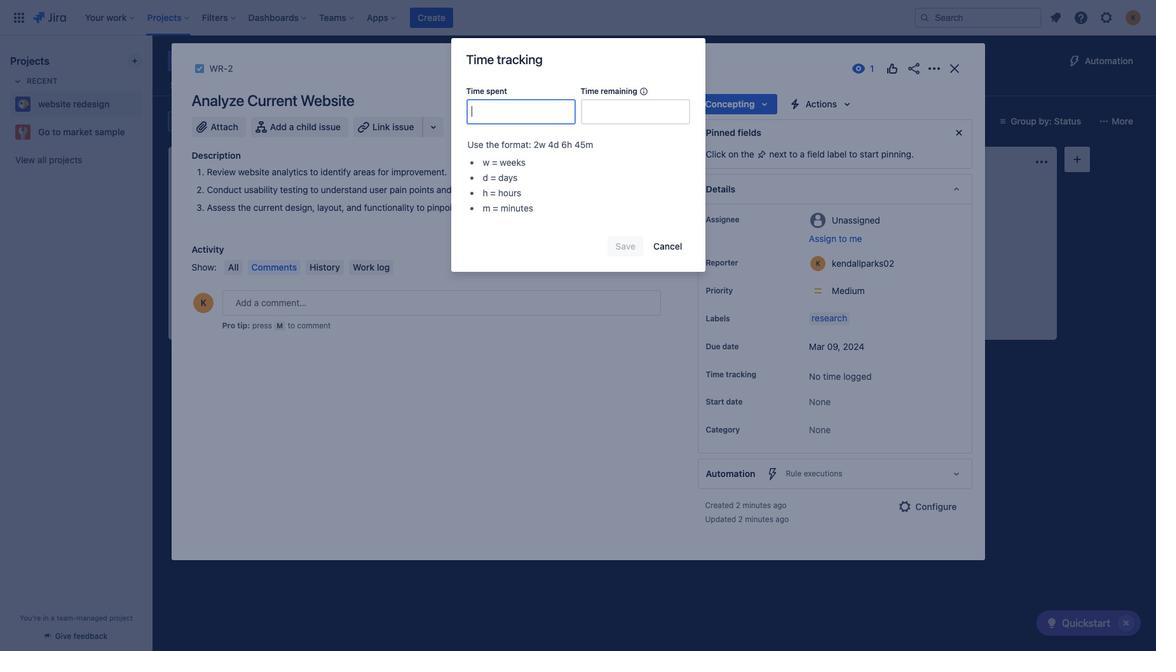 Task type: describe. For each thing, give the bounding box(es) containing it.
board
[[226, 79, 250, 90]]

Search field
[[915, 7, 1042, 28]]

tracking inside dialog
[[497, 52, 543, 67]]

give feedback
[[55, 632, 108, 641]]

= right h
[[490, 188, 496, 198]]

time
[[823, 371, 841, 382]]

check image
[[1044, 616, 1060, 631]]

none for category
[[809, 425, 831, 436]]

click
[[706, 149, 726, 160]]

time left remaining
[[581, 86, 599, 96]]

medium image
[[496, 292, 506, 303]]

add people image
[[327, 114, 342, 129]]

current inside analyze current website dialog
[[247, 92, 298, 109]]

pinning.
[[881, 149, 914, 160]]

0 vertical spatial website
[[193, 52, 246, 70]]

analyze current website inside dialog
[[192, 92, 355, 109]]

primary element
[[8, 0, 905, 35]]

1 horizontal spatial current
[[393, 249, 424, 259]]

a for you're in a team-managed project
[[51, 614, 55, 622]]

the for use the format: 2w 4d 6h 45m
[[486, 139, 499, 150]]

1 issue from the left
[[319, 121, 341, 132]]

link
[[373, 121, 390, 132]]

assign to me button
[[809, 233, 959, 245]]

log
[[377, 262, 390, 273]]

Add a comment… field
[[222, 291, 661, 316]]

remaining
[[601, 86, 637, 96]]

1 horizontal spatial redesign
[[249, 52, 308, 70]]

days
[[499, 172, 518, 183]]

m
[[483, 203, 490, 214]]

Search board text field
[[169, 113, 266, 130]]

1 horizontal spatial and
[[437, 184, 452, 195]]

1 vertical spatial wr-2 link
[[374, 292, 395, 303]]

time up forms
[[466, 52, 494, 67]]

tip:
[[237, 321, 250, 331]]

pages
[[499, 79, 524, 90]]

conduct usability testing to understand user pain points and preferences.
[[207, 184, 505, 195]]

configure
[[916, 502, 957, 513]]

1 horizontal spatial wr-
[[374, 293, 390, 302]]

add a child issue button
[[251, 117, 348, 137]]

to inside button
[[839, 233, 847, 244]]

layout,
[[317, 202, 344, 213]]

1 0 from the left
[[215, 156, 221, 167]]

assignee
[[706, 215, 740, 224]]

collapse recent projects image
[[10, 74, 25, 89]]

to right m
[[288, 321, 295, 331]]

for
[[378, 167, 389, 177]]

forms
[[457, 79, 483, 90]]

assess
[[207, 202, 236, 213]]

1 vertical spatial wr-2
[[374, 293, 395, 302]]

link issue button
[[354, 117, 423, 137]]

details
[[706, 184, 736, 195]]

create button inside primary element
[[410, 7, 453, 28]]

automation element
[[698, 459, 972, 490]]

quickstart button
[[1037, 611, 1141, 636]]

automation inside button
[[1085, 55, 1134, 66]]

d
[[483, 172, 488, 183]]

go to market sample link
[[10, 120, 137, 145]]

time inside analyze current website dialog
[[706, 370, 724, 380]]

2 right updated
[[738, 515, 743, 525]]

review
[[207, 167, 236, 177]]

no time logged
[[809, 371, 872, 382]]

in
[[43, 614, 49, 622]]

next
[[769, 149, 787, 160]]

the for assess the current design, layout, and functionality to pinpoint strengths and weaknesses.
[[238, 202, 251, 213]]

to do 0
[[188, 156, 221, 167]]

create column image
[[1070, 152, 1085, 167]]

quickstart
[[1062, 618, 1111, 629]]

view all projects
[[15, 154, 82, 165]]

2 horizontal spatial and
[[504, 202, 519, 213]]

updated
[[705, 515, 736, 525]]

attach
[[211, 121, 238, 132]]

add
[[270, 121, 287, 132]]

analytics
[[272, 167, 308, 177]]

logged
[[844, 371, 872, 382]]

tracking inside analyze current website dialog
[[726, 370, 756, 380]]

created 2 minutes ago updated 2 minutes ago
[[705, 501, 789, 525]]

attach button
[[192, 117, 246, 137]]

view
[[15, 154, 35, 165]]

2 horizontal spatial create
[[730, 187, 758, 198]]

w = weeks d = days h = hours m = minutes
[[483, 157, 533, 214]]

description
[[192, 150, 241, 161]]

2 vertical spatial minutes
[[745, 515, 774, 525]]

1 vertical spatial minutes
[[743, 501, 771, 511]]

search image
[[920, 12, 930, 23]]

research link
[[809, 313, 850, 326]]

projects
[[49, 154, 82, 165]]

none for start date
[[809, 397, 831, 408]]

dismiss quickstart image
[[1116, 613, 1137, 634]]

create inside primary element
[[418, 12, 446, 23]]

design,
[[285, 202, 315, 213]]

0 vertical spatial website redesign
[[193, 52, 308, 70]]

= right d
[[491, 172, 496, 183]]

close image
[[947, 61, 962, 76]]

history button
[[306, 260, 344, 275]]

0 vertical spatial ago
[[773, 501, 787, 511]]

history
[[310, 262, 340, 273]]

summary link
[[168, 74, 213, 97]]

cancel button
[[646, 236, 690, 257]]

hours
[[498, 188, 521, 198]]

h
[[483, 188, 488, 198]]

assess the current design, layout, and functionality to pinpoint strengths and weaknesses.
[[207, 202, 573, 213]]

use the format: 2w 4d 6h 45m
[[468, 139, 593, 150]]

concepting 2
[[367, 156, 425, 167]]

time spent
[[466, 86, 507, 96]]

0 horizontal spatial website redesign
[[38, 99, 110, 109]]

you're
[[20, 614, 41, 622]]

a for next to a field label to start pinning.
[[800, 149, 805, 160]]

view all projects link
[[10, 149, 142, 172]]

functionality
[[364, 202, 414, 213]]

time tracking inside time tracking dialog
[[466, 52, 543, 67]]

format:
[[502, 139, 531, 150]]

newest first button
[[585, 260, 661, 275]]

time remaining
[[581, 86, 637, 96]]

to right next
[[790, 149, 798, 160]]

all
[[37, 154, 47, 165]]

preferences.
[[454, 184, 505, 195]]

start
[[706, 398, 724, 407]]

recent
[[27, 76, 58, 86]]

go to market sample
[[38, 127, 125, 137]]

go
[[38, 127, 50, 137]]

on
[[729, 149, 739, 160]]

give
[[55, 632, 71, 641]]

due
[[706, 342, 721, 352]]

date for none
[[726, 398, 743, 407]]

wr- inside analyze current website dialog
[[209, 63, 228, 74]]



Task type: locate. For each thing, give the bounding box(es) containing it.
time up 'start' on the right of page
[[706, 370, 724, 380]]

the inside time tracking dialog
[[486, 139, 499, 150]]

wr- up board on the left top of page
[[209, 63, 228, 74]]

show:
[[192, 262, 217, 273]]

w
[[483, 157, 490, 168]]

website up usability
[[238, 167, 270, 177]]

0 vertical spatial minutes
[[501, 203, 533, 214]]

analyze up search board text box
[[192, 92, 244, 109]]

task image
[[359, 292, 369, 303]]

configure link
[[893, 497, 965, 518]]

redesign
[[249, 52, 308, 70], [73, 99, 110, 109]]

4d
[[548, 139, 559, 150]]

0 vertical spatial wr-2 link
[[209, 61, 233, 76]]

m
[[277, 322, 283, 330]]

next to a field label to start pinning.
[[767, 149, 914, 160]]

all
[[228, 262, 239, 273]]

due date
[[706, 342, 739, 352]]

issue
[[319, 121, 341, 132], [392, 121, 414, 132]]

1 vertical spatial automation
[[706, 469, 756, 480]]

1 horizontal spatial a
[[289, 121, 294, 132]]

1 vertical spatial analyze current website
[[359, 249, 460, 259]]

1 vertical spatial website redesign
[[38, 99, 110, 109]]

= right w in the top of the page
[[492, 157, 498, 168]]

to down the points
[[417, 202, 425, 213]]

time tracking up "start date"
[[706, 370, 756, 380]]

wr-2 up board on the left top of page
[[209, 63, 233, 74]]

to right go in the left top of the page
[[52, 127, 61, 137]]

1 horizontal spatial the
[[486, 139, 499, 150]]

2 vertical spatial a
[[51, 614, 55, 622]]

1 vertical spatial tracking
[[726, 370, 756, 380]]

assign
[[809, 233, 837, 244]]

1 horizontal spatial wr-2
[[374, 293, 395, 302]]

redesign up board on the left top of page
[[249, 52, 308, 70]]

analyze current website up log
[[359, 249, 460, 259]]

0 left next
[[762, 156, 767, 167]]

concepting
[[367, 158, 415, 166]]

current
[[253, 202, 283, 213]]

1 horizontal spatial analyze
[[359, 249, 391, 259]]

wr-2 right task image
[[374, 293, 395, 302]]

automation button
[[1062, 51, 1141, 71]]

0 horizontal spatial analyze
[[192, 92, 244, 109]]

website inside dialog
[[238, 167, 270, 177]]

09,
[[827, 341, 841, 352]]

minutes right updated
[[745, 515, 774, 525]]

mar 09, 2024
[[809, 341, 865, 352]]

0 vertical spatial redesign
[[249, 52, 308, 70]]

0 horizontal spatial current
[[247, 92, 298, 109]]

to left the start
[[849, 149, 858, 160]]

0 horizontal spatial a
[[51, 614, 55, 622]]

0 vertical spatial wr-2
[[209, 63, 233, 74]]

launch
[[905, 158, 935, 166]]

1 horizontal spatial website redesign
[[193, 52, 308, 70]]

wr-2 link inside analyze current website dialog
[[209, 61, 233, 76]]

1 horizontal spatial 0
[[762, 156, 767, 167]]

me
[[850, 233, 862, 244]]

0 vertical spatial automation
[[1085, 55, 1134, 66]]

0 vertical spatial time tracking
[[466, 52, 543, 67]]

tracking up pages
[[497, 52, 543, 67]]

managed
[[77, 614, 107, 622]]

redesign inside website redesign link
[[73, 99, 110, 109]]

wr- right task image
[[374, 293, 390, 302]]

1 vertical spatial redesign
[[73, 99, 110, 109]]

time tracking
[[466, 52, 543, 67], [706, 370, 756, 380]]

1 vertical spatial website
[[38, 99, 71, 109]]

jira image
[[33, 10, 66, 25], [33, 10, 66, 25]]

menu bar inside analyze current website dialog
[[222, 260, 396, 275]]

date for mar 09, 2024
[[723, 342, 739, 352]]

automation
[[1085, 55, 1134, 66], [706, 469, 756, 480]]

analyze up work log
[[359, 249, 391, 259]]

0 horizontal spatial and
[[347, 202, 362, 213]]

and down conduct usability testing to understand user pain points and preferences.
[[347, 202, 362, 213]]

45m
[[575, 139, 593, 150]]

0 horizontal spatial tracking
[[497, 52, 543, 67]]

project
[[109, 614, 133, 622]]

2 up the points
[[420, 156, 425, 167]]

time left spent
[[466, 86, 484, 96]]

identify
[[321, 167, 351, 177]]

to left me
[[839, 233, 847, 244]]

0 horizontal spatial automation
[[706, 469, 756, 480]]

the right 'assess'
[[238, 202, 251, 213]]

website redesign up board on the left top of page
[[193, 52, 308, 70]]

0 vertical spatial none
[[809, 397, 831, 408]]

2 vertical spatial website
[[238, 167, 270, 177]]

forms link
[[455, 74, 486, 97]]

create banner
[[0, 0, 1156, 36]]

0 vertical spatial wr-
[[209, 63, 228, 74]]

tracking up "start date"
[[726, 370, 756, 380]]

hide message image
[[951, 125, 967, 141]]

1 horizontal spatial create button
[[410, 7, 453, 28]]

you're in a team-managed project
[[20, 614, 133, 622]]

1 horizontal spatial tracking
[[726, 370, 756, 380]]

minutes inside 'w = weeks d = days h = hours m = minutes'
[[501, 203, 533, 214]]

0 horizontal spatial analyze current website
[[192, 92, 355, 109]]

0 horizontal spatial wr-
[[209, 63, 228, 74]]

1 horizontal spatial analyze current website
[[359, 249, 460, 259]]

field
[[807, 149, 825, 160]]

issue right child
[[319, 121, 341, 132]]

= right m
[[493, 203, 498, 214]]

1 vertical spatial a
[[800, 149, 805, 160]]

2 0 from the left
[[762, 156, 767, 167]]

cancel
[[654, 241, 682, 252]]

issue right link
[[392, 121, 414, 132]]

the right use
[[486, 139, 499, 150]]

1 horizontal spatial time tracking
[[706, 370, 756, 380]]

website
[[301, 92, 355, 109], [427, 249, 460, 259]]

2 issue from the left
[[392, 121, 414, 132]]

2 none from the top
[[809, 425, 831, 436]]

start date
[[706, 398, 743, 407]]

time tracking dialog
[[451, 38, 705, 272]]

0 horizontal spatial create
[[192, 187, 220, 198]]

the right on
[[741, 149, 755, 160]]

executions
[[804, 469, 843, 479]]

6h
[[562, 139, 572, 150]]

website redesign link
[[10, 92, 137, 117]]

labels
[[706, 314, 730, 324]]

rule executions
[[786, 469, 843, 479]]

a right in
[[51, 614, 55, 622]]

1 vertical spatial current
[[393, 249, 424, 259]]

analyze current website
[[192, 92, 355, 109], [359, 249, 460, 259]]

and up pinpoint
[[437, 184, 452, 195]]

tab list
[[160, 74, 849, 97]]

time
[[466, 52, 494, 67], [466, 86, 484, 96], [581, 86, 599, 96], [706, 370, 724, 380]]

analyze inside dialog
[[192, 92, 244, 109]]

to
[[188, 158, 198, 166]]

minutes right the created
[[743, 501, 771, 511]]

tab list containing board
[[160, 74, 849, 97]]

a right add
[[289, 121, 294, 132]]

date right due
[[723, 342, 739, 352]]

current
[[247, 92, 298, 109], [393, 249, 424, 259]]

website inside dialog
[[301, 92, 355, 109]]

reporter
[[706, 258, 738, 268]]

click on the
[[706, 149, 757, 160]]

0 horizontal spatial issue
[[319, 121, 341, 132]]

0 horizontal spatial create button
[[172, 182, 337, 203]]

website up board on the left top of page
[[193, 52, 246, 70]]

1 vertical spatial website
[[427, 249, 460, 259]]

comments button
[[248, 260, 301, 275]]

ago
[[773, 501, 787, 511], [776, 515, 789, 525]]

automation right automation icon
[[1085, 55, 1134, 66]]

1 horizontal spatial automation
[[1085, 55, 1134, 66]]

minutes down 'hours'
[[501, 203, 533, 214]]

analyze
[[192, 92, 244, 109], [359, 249, 391, 259]]

add a child issue
[[270, 121, 341, 132]]

menu bar containing all
[[222, 260, 396, 275]]

0 vertical spatial analyze
[[192, 92, 244, 109]]

minutes
[[501, 203, 533, 214], [743, 501, 771, 511], [745, 515, 774, 525]]

to right testing
[[310, 184, 319, 195]]

1 horizontal spatial website
[[427, 249, 460, 259]]

0 vertical spatial analyze current website
[[192, 92, 355, 109]]

2 right the created
[[736, 501, 741, 511]]

1 horizontal spatial wr-2 link
[[374, 292, 395, 303]]

pinpoint
[[427, 202, 460, 213]]

child
[[296, 121, 317, 132]]

strengths
[[463, 202, 501, 213]]

0 vertical spatial website
[[301, 92, 355, 109]]

1 none from the top
[[809, 397, 831, 408]]

0 horizontal spatial the
[[238, 202, 251, 213]]

0 right do
[[215, 156, 221, 167]]

1 vertical spatial analyze
[[359, 249, 391, 259]]

a left field
[[800, 149, 805, 160]]

tracking
[[497, 52, 543, 67], [726, 370, 756, 380]]

a inside button
[[289, 121, 294, 132]]

wr-2 link up board on the left top of page
[[209, 61, 233, 76]]

to left identify
[[310, 167, 318, 177]]

link issue
[[373, 121, 414, 132]]

analyze current website dialog
[[171, 43, 985, 561]]

2 right task image
[[390, 293, 395, 302]]

create button for 0
[[709, 182, 875, 203]]

automation up the created
[[706, 469, 756, 480]]

details element
[[698, 174, 972, 205]]

newest first
[[592, 262, 643, 273]]

website redesign up market
[[38, 99, 110, 109]]

2 horizontal spatial a
[[800, 149, 805, 160]]

create button
[[410, 7, 453, 28], [172, 182, 337, 203], [709, 182, 875, 203]]

1 horizontal spatial issue
[[392, 121, 414, 132]]

work
[[353, 262, 375, 273]]

0 vertical spatial tracking
[[497, 52, 543, 67]]

comments
[[252, 262, 297, 273]]

1 vertical spatial ago
[[776, 515, 789, 525]]

0 horizontal spatial time tracking
[[466, 52, 543, 67]]

website up add people icon
[[301, 92, 355, 109]]

1 horizontal spatial create
[[418, 12, 446, 23]]

and down 'hours'
[[504, 202, 519, 213]]

0 horizontal spatial wr-2 link
[[209, 61, 233, 76]]

2
[[228, 63, 233, 74], [420, 156, 425, 167], [390, 293, 395, 302], [736, 501, 741, 511], [738, 515, 743, 525]]

time tracking inside analyze current website dialog
[[706, 370, 756, 380]]

work log button
[[349, 260, 394, 275]]

1 vertical spatial date
[[726, 398, 743, 407]]

automation inside analyze current website dialog
[[706, 469, 756, 480]]

reports link
[[648, 74, 686, 97]]

start
[[860, 149, 879, 160]]

website down pinpoint
[[427, 249, 460, 259]]

None field
[[468, 100, 574, 123], [582, 100, 689, 123], [468, 100, 574, 123], [582, 100, 689, 123]]

0 vertical spatial current
[[247, 92, 298, 109]]

reports
[[650, 79, 683, 90]]

mar
[[809, 341, 825, 352]]

none down no
[[809, 397, 831, 408]]

date right 'start' on the right of page
[[726, 398, 743, 407]]

1 vertical spatial time tracking
[[706, 370, 756, 380]]

define
[[359, 190, 384, 201]]

0 vertical spatial date
[[723, 342, 739, 352]]

website down recent
[[38, 99, 71, 109]]

0 horizontal spatial 0
[[215, 156, 221, 167]]

activity
[[192, 244, 224, 255]]

press
[[252, 321, 272, 331]]

time tracking up pages
[[466, 52, 543, 67]]

0 horizontal spatial redesign
[[73, 99, 110, 109]]

0 vertical spatial a
[[289, 121, 294, 132]]

current up work log button
[[393, 249, 424, 259]]

redesign up go to market sample
[[73, 99, 110, 109]]

1 vertical spatial none
[[809, 425, 831, 436]]

pro tip: press m to comment
[[222, 321, 331, 331]]

0 horizontal spatial website
[[301, 92, 355, 109]]

testing
[[280, 184, 308, 195]]

created
[[705, 501, 734, 511]]

usability
[[244, 184, 278, 195]]

wr-2 link right task image
[[374, 292, 395, 303]]

no
[[809, 371, 821, 382]]

2 horizontal spatial create button
[[709, 182, 875, 203]]

0 horizontal spatial wr-2
[[209, 63, 233, 74]]

analyze current website up add
[[192, 92, 355, 109]]

research
[[812, 313, 848, 324]]

areas
[[353, 167, 375, 177]]

2 up board on the left top of page
[[228, 63, 233, 74]]

automation image
[[1067, 53, 1083, 69]]

attachments
[[540, 79, 593, 90]]

create button for do
[[172, 182, 337, 203]]

current up add
[[247, 92, 298, 109]]

menu bar
[[222, 260, 396, 275]]

2w
[[534, 139, 546, 150]]

wr-2 inside analyze current website dialog
[[209, 63, 233, 74]]

2 horizontal spatial the
[[741, 149, 755, 160]]

none up executions
[[809, 425, 831, 436]]

user
[[370, 184, 387, 195]]

1 vertical spatial wr-
[[374, 293, 390, 302]]



Task type: vqa. For each thing, say whether or not it's contained in the screenshot.
w = weeks d = days h = hours m = minutes
yes



